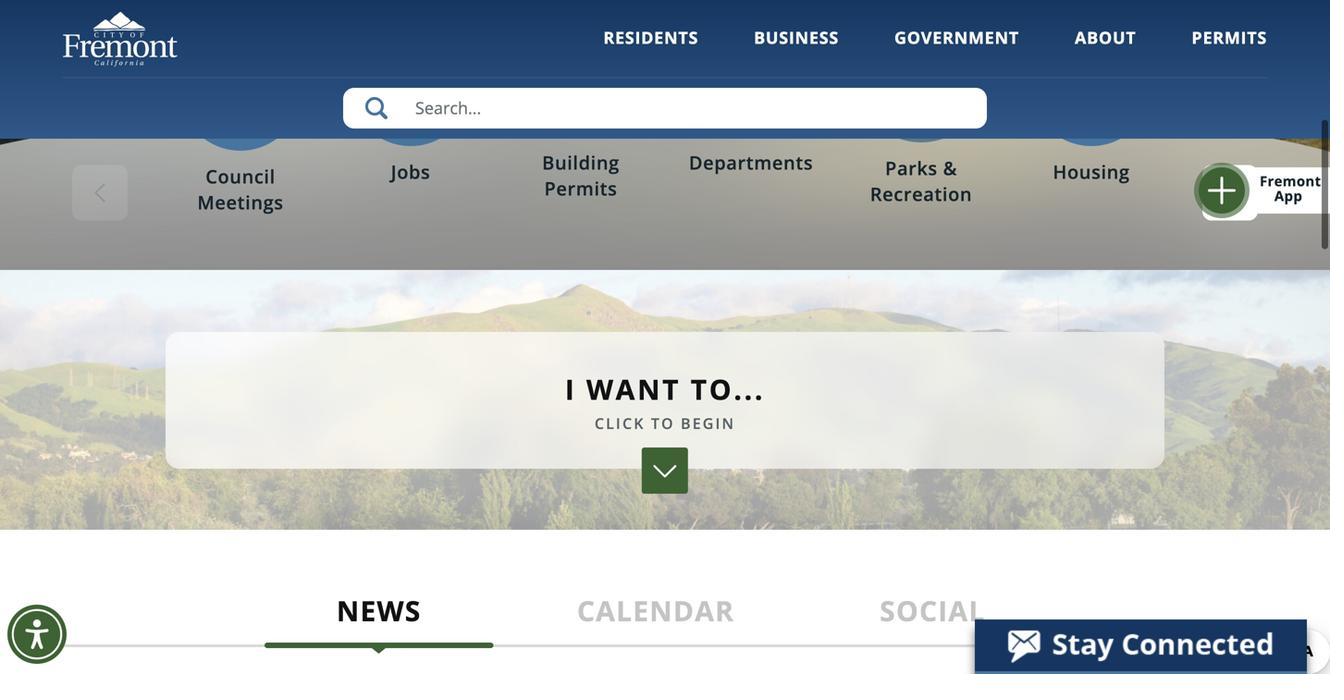 Task type: vqa. For each thing, say whether or not it's contained in the screenshot.
File Lines image
yes



Task type: locate. For each thing, give the bounding box(es) containing it.
council
[[206, 164, 275, 189]]

0 horizontal spatial permits
[[544, 176, 617, 201]]

parks & recreation link
[[845, 15, 997, 207]]

housing
[[1053, 159, 1130, 185]]

housing link
[[1016, 24, 1167, 203]]

1 vertical spatial permits
[[544, 176, 617, 201]]

calendar link
[[517, 592, 794, 645]]

recreation
[[870, 181, 972, 207]]

parks & recreation
[[870, 155, 972, 207]]

cta 2 employmentcenter image
[[386, 60, 435, 101]]

Search text field
[[343, 88, 987, 129]]

fremont app
[[1260, 172, 1321, 205]]

i
[[565, 370, 577, 408]]

government link
[[894, 26, 1019, 74]]

tab list
[[63, 530, 1249, 647]]

building permits link
[[505, 15, 657, 202]]

about
[[1075, 26, 1136, 49]]

0 vertical spatial permits
[[1192, 26, 1267, 49]]

house image
[[1068, 60, 1114, 109]]

departments link
[[675, 15, 827, 193]]

meetings
[[197, 190, 284, 215]]

&
[[943, 155, 957, 181]]

permits
[[1192, 26, 1267, 49], [544, 176, 617, 201]]

residents link
[[603, 26, 698, 74]]

business link
[[754, 26, 839, 74]]

to
[[651, 413, 675, 433]]

jobs
[[391, 159, 430, 185]]

calendar
[[577, 592, 735, 630]]

council meetings link
[[165, 29, 316, 216]]

government
[[894, 26, 1019, 49]]

tab list containing news
[[63, 530, 1249, 647]]

news
[[337, 592, 421, 630]]

parks
[[885, 155, 938, 181]]

stay connected image
[[975, 620, 1305, 671]]

tab panel 1 tab panel
[[63, 647, 1267, 674]]



Task type: describe. For each thing, give the bounding box(es) containing it.
social link
[[794, 592, 1071, 645]]

jobs link
[[335, 24, 487, 203]]

fremont
[[1260, 172, 1321, 191]]

app
[[1274, 186, 1302, 205]]

to...
[[691, 370, 765, 408]]

about link
[[1075, 26, 1136, 74]]

click
[[595, 413, 645, 433]]

building permits
[[542, 150, 620, 201]]

begin
[[681, 413, 735, 433]]

fremont app link
[[1218, 167, 1330, 214]]

file lines image
[[216, 65, 265, 114]]

i want to... click to begin
[[565, 370, 765, 433]]

click to begin link
[[595, 413, 735, 435]]

business
[[754, 26, 839, 49]]

council meetings
[[197, 164, 284, 215]]

news link
[[240, 592, 517, 645]]

stamp approval image
[[556, 51, 605, 100]]

residents
[[603, 26, 698, 49]]

1 horizontal spatial permits
[[1192, 26, 1267, 49]]

cta 6 departments image
[[897, 51, 946, 100]]

building
[[542, 150, 620, 175]]

departments
[[689, 150, 813, 175]]

social
[[880, 592, 985, 630]]

permits link
[[1192, 26, 1267, 74]]

want
[[586, 370, 681, 408]]

permits inside building permits
[[544, 176, 617, 201]]

cta 5 departments image
[[727, 51, 776, 100]]



